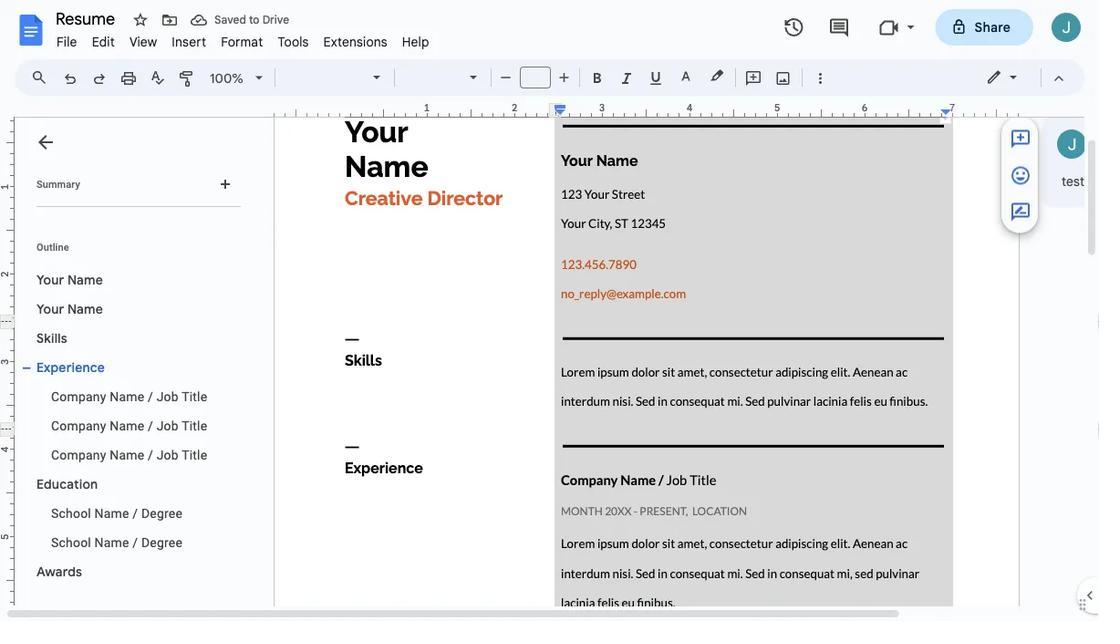 Task type: locate. For each thing, give the bounding box(es) containing it.
outline heading
[[15, 240, 248, 266]]

edit menu item
[[85, 31, 122, 52]]

menu bar containing file
[[49, 24, 437, 54]]

1 company name / job title from the top
[[51, 389, 207, 404]]

your name down 'outline'
[[36, 272, 103, 288]]

1 vertical spatial job
[[157, 418, 179, 433]]

education
[[36, 476, 98, 492]]

application containing share
[[0, 0, 1099, 621]]

1 vertical spatial title
[[182, 418, 207, 433]]

0 vertical spatial your name
[[36, 272, 103, 288]]

1 vertical spatial school
[[51, 535, 91, 550]]

extensions
[[324, 34, 388, 50]]

text color image
[[676, 65, 696, 87]]

1 degree from the top
[[141, 506, 183, 521]]

1 job from the top
[[157, 389, 179, 404]]

title
[[182, 389, 207, 404], [182, 418, 207, 433], [182, 448, 207, 463]]

school down education
[[51, 506, 91, 521]]

your name
[[36, 272, 103, 288], [36, 301, 103, 317]]

Font size text field
[[521, 67, 550, 89]]

format menu item
[[214, 31, 270, 52]]

/
[[148, 389, 153, 404], [148, 418, 153, 433], [148, 448, 153, 463], [133, 506, 138, 521], [133, 535, 138, 550]]

1 title from the top
[[182, 389, 207, 404]]

3 company name / job title from the top
[[51, 448, 207, 463]]

size image
[[1010, 165, 1032, 187], [1010, 201, 1032, 223]]

0 vertical spatial title
[[182, 389, 207, 404]]

0 vertical spatial degree
[[141, 506, 183, 521]]

to
[[249, 13, 260, 27]]

1 vertical spatial school name / degree
[[51, 535, 183, 550]]

2 school from the top
[[51, 535, 91, 550]]

2 vertical spatial company name / job title
[[51, 448, 207, 463]]

size image down size image
[[1010, 165, 1032, 187]]

school
[[51, 506, 91, 521], [51, 535, 91, 550]]

0 vertical spatial company name / job title
[[51, 389, 207, 404]]

0 vertical spatial company
[[51, 389, 106, 404]]

1 school from the top
[[51, 506, 91, 521]]

format
[[221, 34, 263, 50]]

school name / degree down education
[[51, 506, 183, 521]]

0 vertical spatial job
[[157, 389, 179, 404]]

company
[[51, 389, 106, 404], [51, 418, 106, 433], [51, 448, 106, 463]]

1 vertical spatial your name
[[36, 301, 103, 317]]

1 your name from the top
[[36, 272, 103, 288]]

2 vertical spatial job
[[157, 448, 179, 463]]

0 vertical spatial school name / degree
[[51, 506, 183, 521]]

1 vertical spatial company
[[51, 418, 106, 433]]

drive
[[262, 13, 289, 27]]

mode and view toolbar
[[973, 59, 1074, 96]]

view
[[129, 34, 157, 50]]

1 your from the top
[[36, 272, 64, 288]]

awards
[[36, 564, 82, 580]]

2 vertical spatial company
[[51, 448, 106, 463]]

3 title from the top
[[182, 448, 207, 463]]

file
[[57, 34, 77, 50]]

0 vertical spatial your
[[36, 272, 64, 288]]

menu bar banner
[[0, 0, 1099, 621]]

test
[[1062, 173, 1085, 189]]

school up awards
[[51, 535, 91, 550]]

Zoom text field
[[205, 66, 249, 91]]

your down 'outline'
[[36, 272, 64, 288]]

2 degree from the top
[[141, 535, 183, 550]]

school name / degree
[[51, 506, 183, 521], [51, 535, 183, 550]]

2 vertical spatial title
[[182, 448, 207, 463]]

Rename text field
[[49, 7, 126, 29]]

tools menu item
[[270, 31, 316, 52]]

your up skills
[[36, 301, 64, 317]]

1 vertical spatial your
[[36, 301, 64, 317]]

1 vertical spatial size image
[[1010, 201, 1032, 223]]

name
[[67, 272, 103, 288], [67, 301, 103, 317], [110, 389, 144, 404], [110, 418, 144, 433], [110, 448, 144, 463], [94, 506, 129, 521], [94, 535, 129, 550]]

your
[[36, 272, 64, 288], [36, 301, 64, 317]]

1 vertical spatial degree
[[141, 535, 183, 550]]

main toolbar
[[54, 0, 835, 378]]

click to select borders image
[[940, 112, 952, 124]]

1 vertical spatial company name / job title
[[51, 418, 207, 433]]

your name up skills
[[36, 301, 103, 317]]

1 size image from the top
[[1010, 165, 1032, 187]]

company name / job title
[[51, 389, 207, 404], [51, 418, 207, 433], [51, 448, 207, 463]]

degree
[[141, 506, 183, 521], [141, 535, 183, 550]]

Zoom field
[[203, 65, 271, 92]]

application
[[0, 0, 1099, 621]]

2 title from the top
[[182, 418, 207, 433]]

Font size field
[[520, 67, 558, 89]]

document outline element
[[15, 118, 263, 607]]

menu bar
[[49, 24, 437, 54]]

1 company from the top
[[51, 389, 106, 404]]

job
[[157, 389, 179, 404], [157, 418, 179, 433], [157, 448, 179, 463]]

size image left "test" list
[[1010, 201, 1032, 223]]

school name / degree up awards
[[51, 535, 183, 550]]

outline
[[36, 241, 69, 253]]

0 vertical spatial school
[[51, 506, 91, 521]]

0 vertical spatial size image
[[1010, 165, 1032, 187]]



Task type: vqa. For each thing, say whether or not it's contained in the screenshot.
the bottommost your name
yes



Task type: describe. For each thing, give the bounding box(es) containing it.
insert menu item
[[165, 31, 214, 52]]

share
[[975, 19, 1011, 35]]

Star checkbox
[[128, 7, 153, 33]]

2 size image from the top
[[1010, 201, 1032, 223]]

help
[[402, 34, 429, 50]]

saved
[[214, 13, 246, 27]]

skills
[[36, 330, 67, 346]]

menu bar inside menu bar banner
[[49, 24, 437, 54]]

3 company from the top
[[51, 448, 106, 463]]

john smith image
[[1057, 130, 1087, 159]]

edit
[[92, 34, 115, 50]]

summary heading
[[36, 177, 80, 192]]

3 job from the top
[[157, 448, 179, 463]]

Menus field
[[23, 65, 63, 90]]

summary
[[36, 178, 80, 190]]

help menu item
[[395, 31, 437, 52]]

saved to drive
[[214, 13, 289, 27]]

saved to drive button
[[186, 7, 294, 33]]

extensions menu item
[[316, 31, 395, 52]]

2 your from the top
[[36, 301, 64, 317]]

insert
[[172, 34, 206, 50]]

2 school name / degree from the top
[[51, 535, 183, 550]]

2 company from the top
[[51, 418, 106, 433]]

experience
[[36, 359, 105, 375]]

share button
[[936, 9, 1034, 46]]

2 company name / job title from the top
[[51, 418, 207, 433]]

size image
[[1010, 128, 1032, 150]]

test list
[[1043, 113, 1099, 207]]

2 your name from the top
[[36, 301, 103, 317]]

view menu item
[[122, 31, 165, 52]]

tools
[[278, 34, 309, 50]]

insert image image
[[773, 65, 794, 90]]

file menu item
[[49, 31, 85, 52]]

1 school name / degree from the top
[[51, 506, 183, 521]]

2 job from the top
[[157, 418, 179, 433]]

highlight color image
[[707, 65, 727, 87]]



